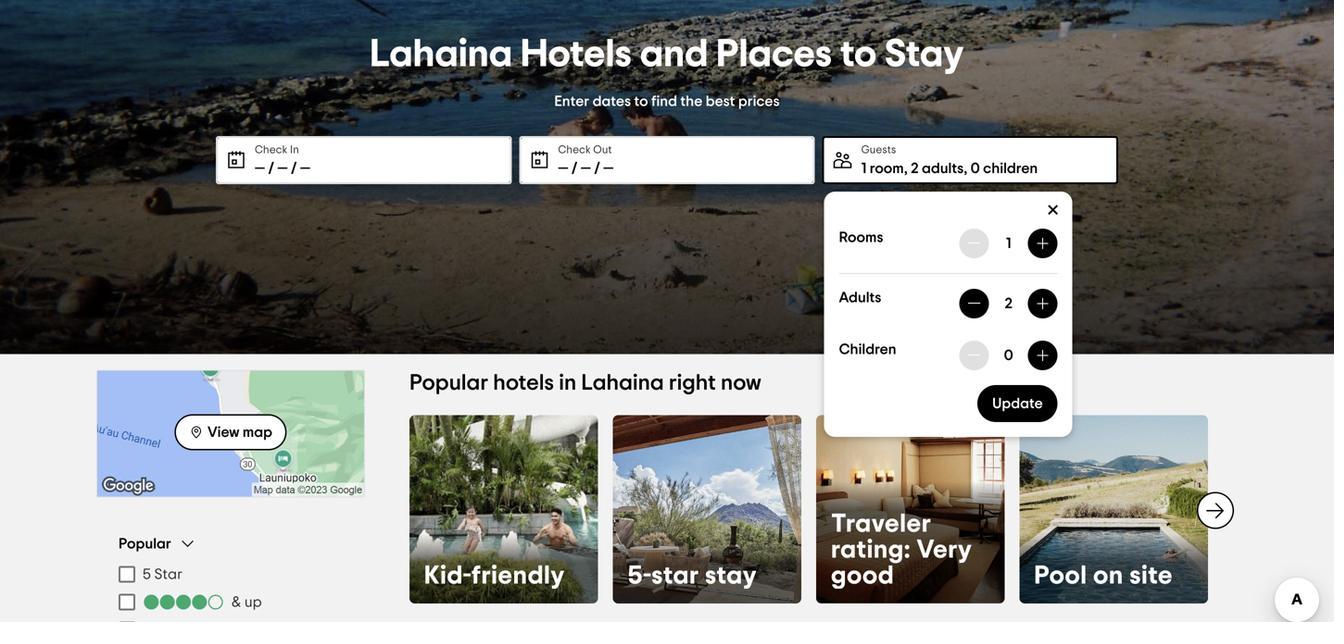 Task type: vqa. For each thing, say whether or not it's contained in the screenshot.
Prices
yes



Task type: describe. For each thing, give the bounding box(es) containing it.
1 vertical spatial 1
[[1006, 236, 1012, 251]]

pool on site
[[1035, 563, 1173, 589]]

and
[[640, 35, 708, 74]]

check for check in — / — / —
[[255, 145, 288, 156]]

traveler rating: very good link
[[816, 416, 1005, 604]]

2 / from the left
[[291, 161, 297, 176]]

group containing popular
[[119, 535, 343, 623]]

rating:
[[831, 538, 911, 563]]

map
[[243, 425, 272, 440]]

5 — from the left
[[581, 161, 591, 176]]

5-
[[628, 563, 652, 589]]

check out — / — / —
[[558, 145, 614, 176]]

pool on site link
[[1020, 416, 1208, 604]]

best
[[706, 94, 735, 109]]

popular for popular
[[119, 537, 171, 552]]

set adult count to one more image
[[1036, 297, 1051, 311]]

update
[[993, 397, 1043, 411]]

kid-friendly
[[424, 563, 565, 589]]

5
[[143, 568, 151, 582]]

6 — from the left
[[604, 161, 614, 176]]

1 / from the left
[[268, 161, 274, 176]]

stay
[[885, 35, 964, 74]]

hotels
[[521, 35, 632, 74]]

set rooms to one more image
[[1036, 236, 1051, 251]]

in
[[290, 145, 299, 156]]

find
[[651, 94, 677, 109]]

check for check out — / — / —
[[558, 145, 591, 156]]

set adult count to one less image
[[967, 297, 982, 311]]

lahaina hotels and places to stay
[[370, 35, 964, 74]]

1 , from the left
[[904, 161, 908, 176]]

4 — from the left
[[558, 161, 568, 176]]

friendly
[[472, 563, 565, 589]]

&
[[232, 595, 241, 610]]

1 vertical spatial to
[[634, 94, 648, 109]]

1 set child count to one less image from the left
[[967, 348, 982, 363]]

guests 1 room , 2 adults , 0 children
[[862, 145, 1038, 176]]

room
[[870, 161, 904, 176]]

out
[[593, 145, 612, 156]]

the
[[681, 94, 703, 109]]

0 horizontal spatial lahaina
[[370, 35, 513, 74]]

menu containing 5 star
[[119, 561, 343, 623]]

1 inside guests 1 room , 2 adults , 0 children
[[862, 161, 867, 176]]

in
[[559, 373, 577, 395]]

update button
[[978, 386, 1058, 423]]



Task type: locate. For each thing, give the bounding box(es) containing it.
check inside "check in — / — / —"
[[255, 145, 288, 156]]

lahaina
[[370, 35, 513, 74], [581, 373, 664, 395]]

5-star stay link
[[613, 416, 802, 604]]

0 vertical spatial lahaina
[[370, 35, 513, 74]]

4.0 of 5 bubbles image
[[143, 595, 224, 610]]

0 right the adults
[[971, 161, 980, 176]]

view
[[208, 425, 240, 440]]

, left the children
[[964, 161, 968, 176]]

1 horizontal spatial ,
[[964, 161, 968, 176]]

2 , from the left
[[964, 161, 968, 176]]

guests
[[862, 145, 896, 156]]

to left find
[[634, 94, 648, 109]]

1 horizontal spatial popular
[[410, 373, 489, 395]]

0 vertical spatial 0
[[971, 161, 980, 176]]

1 vertical spatial 0
[[1004, 348, 1014, 363]]

set child count to one less image down set adult count to one less image
[[967, 348, 982, 363]]

0 vertical spatial 2
[[911, 161, 919, 176]]

prices
[[738, 94, 780, 109]]

, left the adults
[[904, 161, 908, 176]]

kid-
[[424, 563, 472, 589]]

kid-friendly link
[[410, 416, 598, 604]]

1
[[862, 161, 867, 176], [1006, 236, 1012, 251]]

—
[[255, 161, 265, 176], [278, 161, 288, 176], [300, 161, 310, 176], [558, 161, 568, 176], [581, 161, 591, 176], [604, 161, 614, 176]]

1 vertical spatial popular
[[119, 537, 171, 552]]

group
[[119, 535, 343, 623]]

0 horizontal spatial popular
[[119, 537, 171, 552]]

now
[[721, 373, 762, 395]]

view map button
[[175, 415, 287, 451]]

1 horizontal spatial 1
[[1006, 236, 1012, 251]]

3 — from the left
[[300, 161, 310, 176]]

previous image
[[398, 500, 421, 522]]

1 left room at the right of page
[[862, 161, 867, 176]]

enter
[[555, 94, 590, 109]]

set child count to one less image
[[967, 348, 982, 363], [1036, 348, 1051, 363]]

2 right room at the right of page
[[911, 161, 919, 176]]

,
[[904, 161, 908, 176], [964, 161, 968, 176]]

right
[[669, 373, 716, 395]]

traveler rating: very good
[[831, 512, 973, 589]]

0 vertical spatial to
[[840, 35, 877, 74]]

5 star
[[143, 568, 183, 582]]

set room count to one less image
[[967, 236, 982, 251]]

0 horizontal spatial set child count to one less image
[[967, 348, 982, 363]]

0 up update
[[1004, 348, 1014, 363]]

children
[[983, 161, 1038, 176]]

1 vertical spatial 2
[[1005, 297, 1013, 311]]

2 check from the left
[[558, 145, 591, 156]]

1 horizontal spatial lahaina
[[581, 373, 664, 395]]

children
[[839, 342, 897, 357]]

0 vertical spatial 1
[[862, 161, 867, 176]]

star
[[652, 563, 699, 589]]

0 horizontal spatial ,
[[904, 161, 908, 176]]

on
[[1094, 563, 1124, 589]]

stay
[[705, 563, 757, 589]]

4 / from the left
[[594, 161, 600, 176]]

0 horizontal spatial 2
[[911, 161, 919, 176]]

1 horizontal spatial set child count to one less image
[[1036, 348, 1051, 363]]

2 — from the left
[[278, 161, 288, 176]]

2 right set adult count to one less image
[[1005, 297, 1013, 311]]

enter dates to find the best prices
[[555, 94, 780, 109]]

menu
[[119, 561, 343, 623]]

2 set child count to one less image from the left
[[1036, 348, 1051, 363]]

5-star stay
[[628, 563, 757, 589]]

dates
[[593, 94, 631, 109]]

rooms
[[839, 230, 884, 245]]

good
[[831, 563, 894, 589]]

very
[[917, 538, 973, 563]]

2
[[911, 161, 919, 176], [1005, 297, 1013, 311]]

traveler
[[831, 512, 932, 538]]

0 horizontal spatial check
[[255, 145, 288, 156]]

to
[[840, 35, 877, 74], [634, 94, 648, 109]]

check
[[255, 145, 288, 156], [558, 145, 591, 156]]

pool
[[1035, 563, 1088, 589]]

2 inside guests 1 room , 2 adults , 0 children
[[911, 161, 919, 176]]

1 check from the left
[[255, 145, 288, 156]]

0 horizontal spatial 0
[[971, 161, 980, 176]]

popular up 5
[[119, 537, 171, 552]]

up
[[244, 595, 262, 610]]

adults
[[839, 291, 882, 305]]

places
[[717, 35, 832, 74]]

popular hotels in lahaina right now
[[410, 373, 762, 395]]

3 / from the left
[[572, 161, 578, 176]]

site
[[1130, 563, 1173, 589]]

popular for popular hotels in lahaina right now
[[410, 373, 489, 395]]

to left stay at right top
[[840, 35, 877, 74]]

0 horizontal spatial 1
[[862, 161, 867, 176]]

0 vertical spatial popular
[[410, 373, 489, 395]]

1 horizontal spatial check
[[558, 145, 591, 156]]

star
[[154, 568, 183, 582]]

& up
[[232, 595, 262, 610]]

×
[[1047, 198, 1060, 224]]

1 horizontal spatial 0
[[1004, 348, 1014, 363]]

1 horizontal spatial 2
[[1005, 297, 1013, 311]]

check left out
[[558, 145, 591, 156]]

popular
[[410, 373, 489, 395], [119, 537, 171, 552]]

popular inside 'group'
[[119, 537, 171, 552]]

1 — from the left
[[255, 161, 265, 176]]

view map
[[208, 425, 272, 440]]

/
[[268, 161, 274, 176], [291, 161, 297, 176], [572, 161, 578, 176], [594, 161, 600, 176]]

hotels
[[493, 373, 554, 395]]

adults
[[922, 161, 964, 176]]

× button
[[1034, 192, 1073, 231]]

0
[[971, 161, 980, 176], [1004, 348, 1014, 363]]

0 inside guests 1 room , 2 adults , 0 children
[[971, 161, 980, 176]]

0 horizontal spatial to
[[634, 94, 648, 109]]

set child count to one less image down "set adult count to one more" icon
[[1036, 348, 1051, 363]]

1 vertical spatial lahaina
[[581, 373, 664, 395]]

check in — / — / —
[[255, 145, 310, 176]]

check inside check out — / — / —
[[558, 145, 591, 156]]

1 right the set room count to one less icon at the right of page
[[1006, 236, 1012, 251]]

1 horizontal spatial to
[[840, 35, 877, 74]]

next image
[[1205, 500, 1227, 522]]

popular left hotels
[[410, 373, 489, 395]]

check left in at left
[[255, 145, 288, 156]]



